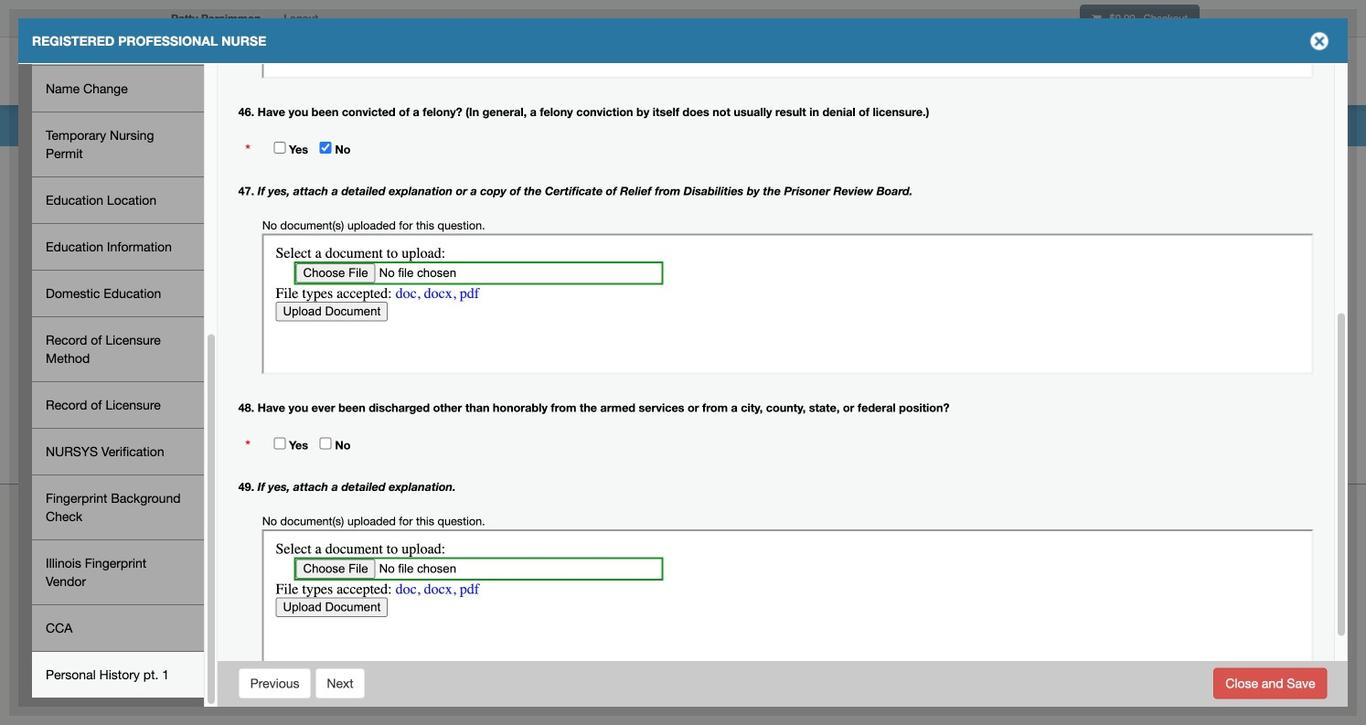 Task type: describe. For each thing, give the bounding box(es) containing it.
close window image
[[1305, 27, 1334, 56]]

2 chevron down image from the top
[[1165, 18, 1184, 37]]

chevron down image
[[1165, 230, 1184, 249]]



Task type: vqa. For each thing, say whether or not it's contained in the screenshot.
'Illinois Department of Financial and Professional Regulation' Image
yes



Task type: locate. For each thing, give the bounding box(es) containing it.
chevron down image
[[1165, 0, 1184, 7], [1165, 18, 1184, 37], [1165, 48, 1184, 68]]

None button
[[238, 668, 311, 699], [315, 668, 366, 699], [1214, 668, 1327, 699], [238, 668, 311, 699], [315, 668, 366, 699], [1214, 668, 1327, 699]]

2 vertical spatial chevron down image
[[1165, 48, 1184, 68]]

None checkbox
[[274, 438, 286, 449]]

0 vertical spatial chevron down image
[[1165, 0, 1184, 7]]

1 chevron down image from the top
[[1165, 0, 1184, 7]]

shopping cart image
[[1092, 13, 1101, 24]]

3 chevron down image from the top
[[1165, 48, 1184, 68]]

illinois department of financial and professional regulation image
[[162, 41, 579, 100]]

1 vertical spatial chevron down image
[[1165, 18, 1184, 37]]

None checkbox
[[274, 142, 286, 154], [320, 142, 332, 154], [320, 438, 332, 449], [274, 142, 286, 154], [320, 142, 332, 154], [320, 438, 332, 449]]



